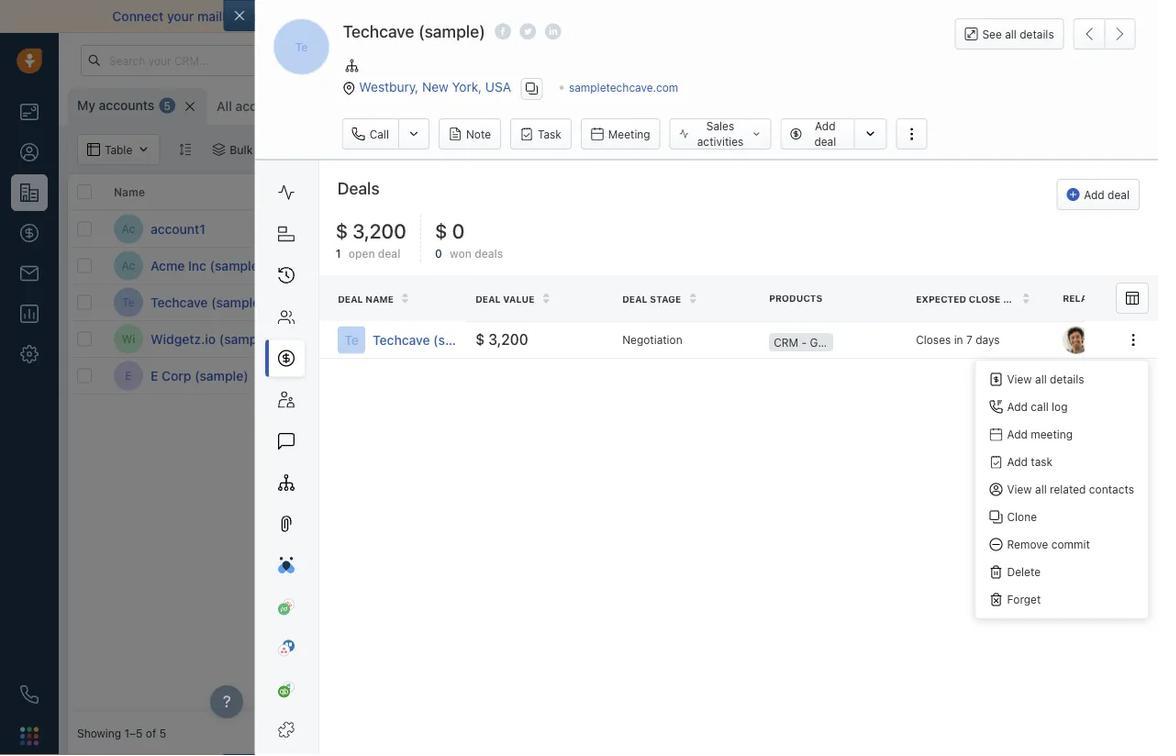Task type: locate. For each thing, give the bounding box(es) containing it.
0 vertical spatial deal
[[815, 135, 837, 148]]

2 john from the top
[[788, 333, 813, 346]]

1 horizontal spatial accounts
[[236, 99, 291, 114]]

0 vertical spatial related
[[353, 185, 394, 198]]

click right 'date'
[[1051, 296, 1077, 309]]

1 horizontal spatial e
[[151, 368, 158, 383]]

1 vertical spatial container_wx8msf4aqz5i3rn1 image
[[770, 296, 783, 309]]

3 cell from the left
[[894, 211, 1032, 247]]

sampletechcave.com
[[569, 81, 679, 94], [490, 296, 600, 309]]

0 vertical spatial click
[[1051, 296, 1077, 309]]

j image for press space to select this row. row containing + click to add
[[354, 361, 383, 391]]

add
[[1094, 296, 1113, 309], [1094, 333, 1113, 346], [1094, 370, 1113, 382]]

5 right the 1–5
[[159, 727, 166, 740]]

1 horizontal spatial of
[[539, 9, 552, 24]]

1 left filter
[[339, 143, 344, 156]]

smith for $ 3,200
[[816, 296, 846, 309]]

1 john smith from the top
[[788, 296, 846, 309]]

details for see all details
[[1020, 28, 1055, 40]]

$ 5,600
[[628, 330, 681, 348]]

(sample)
[[419, 21, 486, 41], [210, 258, 264, 273], [211, 295, 265, 310], [219, 331, 273, 347], [433, 332, 487, 347], [195, 368, 249, 383]]

techcave (sample) link down name
[[372, 331, 487, 349]]

$ 3,200 down deal value at the left of the page
[[475, 331, 528, 349]]

cell
[[619, 211, 757, 247], [757, 211, 894, 247], [894, 211, 1032, 247]]

task left close
[[937, 296, 959, 309]]

york,
[[452, 79, 482, 95]]

days right 2
[[1031, 333, 1055, 346]]

add right view all details
[[1094, 370, 1113, 382]]

add task
[[1008, 456, 1053, 469]]

0 vertical spatial contacts
[[397, 185, 444, 198]]

1 horizontal spatial 0
[[452, 218, 465, 242]]

improve
[[264, 9, 312, 24]]

te down improve
[[296, 40, 308, 53]]

click for $ 3,200
[[1051, 296, 1077, 309]]

corp
[[162, 368, 191, 383]]

1 vertical spatial details
[[1051, 373, 1085, 386]]

0 horizontal spatial container_wx8msf4aqz5i3rn1 image
[[319, 143, 332, 156]]

sales activities
[[698, 120, 744, 148]]

0 vertical spatial 3,200
[[353, 218, 407, 242]]

3 + click to add from the top
[[1041, 370, 1113, 382]]

techcave for 'techcave (sample)' link in the row group
[[151, 295, 208, 310]]

in left 2
[[1009, 333, 1018, 346]]

+ click to add up view all details link at right
[[1041, 333, 1113, 346]]

--
[[353, 223, 363, 235]]

container_wx8msf4aqz5i3rn1 image
[[319, 143, 332, 156], [770, 333, 783, 346]]

deal
[[815, 135, 837, 148], [1108, 188, 1130, 201], [378, 248, 401, 260]]

te inside row group
[[122, 296, 135, 309]]

(sample) down widgetz.io (sample) 'link' on the left
[[195, 368, 249, 383]]

3 click from the top
[[1051, 370, 1077, 382]]

my accounts 5
[[77, 98, 171, 113]]

1 vertical spatial 0
[[435, 248, 442, 260]]

1 horizontal spatial days
[[1031, 333, 1055, 346]]

techcave (sample) down name
[[372, 332, 487, 347]]

acme
[[151, 258, 185, 273]]

remove commit
[[1008, 538, 1091, 551]]

1 vertical spatial ac
[[122, 259, 135, 272]]

0 horizontal spatial add deal
[[815, 120, 837, 148]]

view up add call log
[[1008, 373, 1033, 386]]

0 horizontal spatial related
[[353, 185, 394, 198]]

2 horizontal spatial 3,200
[[641, 293, 681, 311]]

$ left the widgetz.io link at the left
[[475, 331, 485, 349]]

deal left stage
[[622, 294, 647, 304]]

0 vertical spatial + click to add
[[1041, 296, 1113, 309]]

log
[[1052, 401, 1068, 414]]

linkedin circled image
[[545, 21, 562, 41]]

1 vertical spatial 3,200
[[641, 293, 681, 311]]

1–5
[[124, 727, 143, 740]]

accounts down westbury, new york, usa link
[[385, 99, 440, 114]]

task down add meeting
[[1031, 456, 1053, 469]]

all left related
[[1036, 483, 1047, 496]]

2 ac from the top
[[122, 259, 135, 272]]

3,200 up open
[[353, 218, 407, 242]]

2 john smith from the top
[[788, 333, 846, 346]]

0 vertical spatial view
[[1008, 373, 1033, 386]]

deal name
[[338, 294, 394, 304]]

3 more... button
[[452, 94, 535, 119]]

container_wx8msf4aqz5i3rn1 image inside '1 filter applied' button
[[319, 143, 332, 156]]

+ up call
[[1041, 370, 1048, 382]]

acme inc (sample) link
[[151, 257, 264, 275]]

container_wx8msf4aqz5i3rn1 image left filter
[[319, 143, 332, 156]]

$ 3,200
[[628, 293, 681, 311], [475, 331, 528, 349]]

0 horizontal spatial accounts
[[99, 98, 155, 113]]

0 vertical spatial ac
[[122, 223, 135, 235]]

techcave (sample) link up widgetz.io (sample)
[[151, 293, 265, 312]]

1 horizontal spatial my
[[310, 99, 328, 114]]

1 vertical spatial 1
[[336, 248, 341, 260]]

contacts right related
[[1090, 483, 1135, 496]]

1 vertical spatial deal
[[1108, 188, 1130, 201]]

1 vertical spatial add deal button
[[1057, 179, 1140, 210]]

1 john from the top
[[788, 296, 813, 309]]

ac for acme inc (sample)
[[122, 259, 135, 272]]

contacts down "applied"
[[397, 185, 444, 198]]

1 horizontal spatial techcave (sample) link
[[372, 331, 487, 349]]

phone image
[[20, 686, 39, 704]]

ac down name
[[122, 223, 135, 235]]

techcave up "widgetz.io"
[[151, 295, 208, 310]]

click right 2
[[1051, 333, 1077, 346]]

meeting
[[609, 127, 651, 140]]

0 horizontal spatial container_wx8msf4aqz5i3rn1 image
[[212, 143, 225, 156]]

0 horizontal spatial in
[[954, 334, 963, 347]]

0 horizontal spatial of
[[146, 727, 156, 740]]

+ click to add
[[1041, 296, 1113, 309], [1041, 333, 1113, 346], [1041, 370, 1113, 382]]

1 vertical spatial container_wx8msf4aqz5i3rn1 image
[[770, 333, 783, 346]]

ac left acme
[[122, 259, 135, 272]]

1 row group from the left
[[68, 211, 343, 395]]

deliverability
[[316, 9, 393, 24]]

related contact
[[1063, 293, 1155, 304]]

from
[[997, 9, 1026, 24]]

1 cell from the left
[[619, 211, 757, 247]]

1 + click to add from the top
[[1041, 296, 1113, 309]]

view up clone
[[1008, 483, 1033, 496]]

sampletechcave.com link down sampleacme.com
[[490, 296, 600, 309]]

$ inside $ 0 0 won deals
[[435, 218, 448, 242]]

details
[[1020, 28, 1055, 40], [1051, 373, 1085, 386]]

0 vertical spatial smith
[[816, 296, 846, 309]]

dialog
[[224, 0, 1159, 756]]

accounts right all
[[236, 99, 291, 114]]

2 smith from the top
[[816, 333, 846, 346]]

techcave (sample)
[[343, 21, 486, 41], [151, 295, 265, 310], [372, 332, 487, 347]]

ac
[[122, 223, 135, 235], [122, 259, 135, 272]]

value
[[503, 294, 534, 304]]

details up log
[[1051, 373, 1085, 386]]

add up view all details link at right
[[1094, 296, 1113, 309]]

press space to select this row. row containing techcave (sample)
[[68, 285, 343, 321]]

2 vertical spatial all
[[1036, 483, 1047, 496]]

2 click from the top
[[1051, 333, 1077, 346]]

j image
[[354, 325, 383, 354], [354, 361, 383, 391]]

1 vertical spatial click
[[1051, 333, 1077, 346]]

deal for deal value
[[475, 294, 501, 304]]

0 up "won"
[[452, 218, 465, 242]]

2 vertical spatial techcave
[[372, 332, 430, 347]]

my territory accounts button
[[300, 88, 447, 125], [310, 99, 440, 114]]

in inside press space to select this row. row
[[1009, 333, 1018, 346]]

1 vertical spatial te
[[122, 296, 135, 309]]

click for $ 5,600
[[1051, 333, 1077, 346]]

techcave down name
[[372, 332, 430, 347]]

john smith for $ 5,600
[[788, 333, 846, 346]]

+ right 'date'
[[1041, 296, 1048, 309]]

0 vertical spatial 0
[[452, 218, 465, 242]]

my for my accounts 5
[[77, 98, 95, 113]]

1 vertical spatial techcave (sample)
[[151, 295, 265, 310]]

2 + click to add from the top
[[1041, 333, 1113, 346]]

1 add from the top
[[1094, 296, 1113, 309]]

0 vertical spatial add deal button
[[781, 118, 854, 150]]

twitter circled image
[[520, 21, 537, 41]]

+ left "expected"
[[904, 296, 911, 309]]

1 vertical spatial add deal
[[1085, 188, 1130, 201]]

0 vertical spatial add
[[1094, 296, 1113, 309]]

add down related contact
[[1094, 333, 1113, 346]]

$ down related contacts
[[435, 218, 448, 242]]

0 left "won"
[[435, 248, 442, 260]]

2
[[1021, 333, 1028, 346]]

1 deal from the left
[[338, 294, 363, 304]]

bulk actions
[[230, 143, 295, 156]]

2 horizontal spatial container_wx8msf4aqz5i3rn1 image
[[904, 333, 916, 346]]

sampletechcave.com down sampleacme.com
[[490, 296, 600, 309]]

details inside button
[[1020, 28, 1055, 40]]

0 horizontal spatial $ 3,200
[[475, 331, 528, 349]]

+ click to add for 3,200
[[1041, 296, 1113, 309]]

1 horizontal spatial $ 3,200
[[628, 293, 681, 311]]

view for view all details
[[1008, 373, 1033, 386]]

0 vertical spatial john smith
[[788, 296, 846, 309]]

send email image
[[977, 53, 990, 68]]

0 horizontal spatial contacts
[[397, 185, 444, 198]]

container_wx8msf4aqz5i3rn1 image inside press space to select this row. row
[[770, 333, 783, 346]]

container_wx8msf4aqz5i3rn1 image inside bulk actions button
[[212, 143, 225, 156]]

1 left open
[[336, 248, 341, 260]]

container_wx8msf4aqz5i3rn1 image
[[212, 143, 225, 156], [770, 296, 783, 309], [904, 333, 916, 346]]

1 vertical spatial john smith
[[788, 333, 846, 346]]

1 horizontal spatial related
[[1063, 293, 1106, 304]]

1 smith from the top
[[816, 296, 846, 309]]

related up --
[[353, 185, 394, 198]]

press space to select this row. row containing e corp (sample)
[[68, 358, 343, 395]]

e down wi
[[125, 370, 132, 382]]

sampletechcave.com up meeting button on the right top of the page
[[569, 81, 679, 94]]

all up call
[[1036, 373, 1047, 386]]

1 vertical spatial $ 3,200
[[475, 331, 528, 349]]

te up wi
[[122, 296, 135, 309]]

2 horizontal spatial te
[[344, 332, 358, 347]]

all
[[1006, 28, 1017, 40], [1036, 373, 1047, 386], [1036, 483, 1047, 496]]

0 horizontal spatial days
[[976, 334, 1000, 347]]

0 horizontal spatial my
[[77, 98, 95, 113]]

1 vertical spatial related
[[1063, 293, 1106, 304]]

all down from
[[1006, 28, 1017, 40]]

0 horizontal spatial techcave (sample) link
[[151, 293, 265, 312]]

1 vertical spatial of
[[146, 727, 156, 740]]

0 vertical spatial john
[[788, 296, 813, 309]]

e corp (sample)
[[151, 368, 249, 383]]

e left corp
[[151, 368, 158, 383]]

westbury, new york, usa
[[359, 79, 512, 95]]

add meeting
[[1008, 428, 1074, 441]]

l image
[[354, 251, 383, 281]]

start
[[965, 9, 994, 24]]

(sample) left facebook circled icon
[[419, 21, 486, 41]]

all for view all related contacts
[[1036, 483, 1047, 496]]

cell up stage
[[619, 211, 757, 247]]

days right 7
[[976, 334, 1000, 347]]

1 vertical spatial all
[[1036, 373, 1047, 386]]

0 vertical spatial 1
[[339, 143, 344, 156]]

bulk actions button
[[200, 134, 307, 165]]

0 vertical spatial details
[[1020, 28, 1055, 40]]

2 view from the top
[[1008, 483, 1033, 496]]

+ click to add up log
[[1041, 370, 1113, 382]]

call button
[[342, 118, 398, 150]]

all inside the see all details button
[[1006, 28, 1017, 40]]

2 vertical spatial + click to add
[[1041, 370, 1113, 382]]

1 j image from the top
[[354, 325, 383, 354]]

1 vertical spatial sampletechcave.com
[[490, 296, 600, 309]]

deal value
[[475, 294, 534, 304]]

0 horizontal spatial task
[[937, 296, 959, 309]]

all for view all details
[[1036, 373, 1047, 386]]

in inside dialog
[[954, 334, 963, 347]]

view for view all related contacts
[[1008, 483, 1033, 496]]

2 vertical spatial te
[[344, 332, 358, 347]]

all inside view all details link
[[1036, 373, 1047, 386]]

in left 7
[[954, 334, 963, 347]]

2 horizontal spatial deal
[[622, 294, 647, 304]]

related
[[1051, 483, 1087, 496]]

press space to select this row. row containing widgetz.io (sample)
[[68, 321, 343, 358]]

john
[[788, 296, 813, 309], [788, 333, 813, 346]]

stage
[[650, 294, 681, 304]]

1 vertical spatial john
[[788, 333, 813, 346]]

5 down 'search your crm...' text box
[[164, 99, 171, 112]]

cell up products
[[757, 211, 894, 247]]

my for my territory accounts
[[310, 99, 328, 114]]

add deal button
[[781, 118, 854, 150], [1057, 179, 1140, 210]]

deal left name
[[338, 294, 363, 304]]

and
[[397, 9, 419, 24]]

container_wx8msf4aqz5i3rn1 image down products
[[770, 333, 783, 346]]

smith for $ 5,600
[[816, 333, 846, 346]]

click up log
[[1051, 370, 1077, 382]]

more...
[[488, 100, 525, 113]]

of right the 1–5
[[146, 727, 156, 740]]

details down scratch.
[[1020, 28, 1055, 40]]

0 horizontal spatial e
[[125, 370, 132, 382]]

2 j image from the top
[[354, 361, 383, 391]]

7
[[966, 334, 973, 347]]

my accounts link
[[77, 96, 155, 115]]

all accounts
[[217, 99, 291, 114]]

techcave for 'techcave (sample)' link inside the dialog
[[372, 332, 430, 347]]

commit
[[1052, 538, 1091, 551]]

1 ac from the top
[[122, 223, 135, 235]]

1 inside $ 3,200 1 open deal
[[336, 248, 341, 260]]

techcave (sample) up westbury, new york, usa
[[343, 21, 486, 41]]

2 deal from the left
[[475, 294, 501, 304]]

forget
[[1008, 594, 1042, 606]]

0 vertical spatial container_wx8msf4aqz5i3rn1 image
[[319, 143, 332, 156]]

1 horizontal spatial deal
[[475, 294, 501, 304]]

showing
[[77, 727, 121, 740]]

john smith
[[788, 296, 846, 309], [788, 333, 846, 346]]

sampletechcave.com link up meeting button on the right top of the page
[[569, 81, 679, 94]]

+ right 2
[[1041, 333, 1048, 346]]

grid containing $ 3,200
[[68, 174, 1159, 712]]

te down 's' image on the top of page
[[344, 332, 358, 347]]

0 vertical spatial $ 3,200
[[628, 293, 681, 311]]

press space to select this row. row
[[68, 211, 343, 248], [343, 211, 1159, 248], [68, 248, 343, 285], [343, 248, 1159, 285], [68, 285, 343, 321], [343, 285, 1159, 321], [68, 321, 343, 358], [343, 321, 1159, 358], [68, 358, 343, 395], [343, 358, 1159, 395]]

tags
[[1041, 185, 1067, 198]]

negotiation
[[622, 334, 682, 347]]

1 horizontal spatial in
[[1009, 333, 1018, 346]]

cell up the expected close date
[[894, 211, 1032, 247]]

2-
[[467, 9, 480, 24]]

you
[[857, 9, 879, 24]]

0 horizontal spatial deal
[[338, 294, 363, 304]]

days for closes in 7 days
[[976, 334, 1000, 347]]

⌘
[[545, 100, 555, 113]]

deal stage
[[622, 294, 681, 304]]

0 horizontal spatial 3,200
[[353, 218, 407, 242]]

name
[[365, 294, 394, 304]]

techcave (sample) down acme inc (sample) link
[[151, 295, 265, 310]]

1 horizontal spatial container_wx8msf4aqz5i3rn1 image
[[770, 333, 783, 346]]

3 deal from the left
[[622, 294, 647, 304]]

2 add from the top
[[1094, 333, 1113, 346]]

related left the contact
[[1063, 293, 1106, 304]]

$ 3,200 up $ 5,600
[[628, 293, 681, 311]]

1 vertical spatial + click to add
[[1041, 333, 1113, 346]]

sales activities button
[[670, 118, 781, 150], [670, 118, 772, 150]]

(sample) up the e corp (sample)
[[219, 331, 273, 347]]

in for due
[[1009, 333, 1018, 346]]

3,200 down deal value at the left of the page
[[488, 331, 528, 349]]

dialog containing $ 3,200
[[224, 0, 1159, 756]]

3,200 up 5,600
[[641, 293, 681, 311]]

2 vertical spatial deal
[[378, 248, 401, 260]]

⌘ o
[[545, 100, 566, 113]]

(sample) right inc
[[210, 258, 264, 273]]

deal left value
[[475, 294, 501, 304]]

1 vertical spatial add
[[1094, 333, 1113, 346]]

1 vertical spatial j image
[[354, 361, 383, 391]]

$ left stage
[[628, 293, 637, 311]]

facebook circled image
[[495, 21, 511, 41]]

techcave inside row group
[[151, 295, 208, 310]]

connect your mailbox to improve deliverability and enable 2-way sync of email conversations.
[[112, 9, 680, 24]]

days inside row group
[[1031, 333, 1055, 346]]

2 row group from the left
[[343, 211, 1159, 395]]

+ click to add right 'date'
[[1041, 296, 1113, 309]]

1 horizontal spatial te
[[296, 40, 308, 53]]

john for 5,600
[[788, 333, 813, 346]]

1 vertical spatial 5
[[159, 727, 166, 740]]

ac for account1
[[122, 223, 135, 235]]

$ left --
[[336, 218, 348, 242]]

contacts
[[397, 185, 444, 198], [1090, 483, 1135, 496]]

close image
[[1131, 12, 1140, 21]]

click
[[1051, 296, 1077, 309], [1051, 333, 1077, 346], [1051, 370, 1077, 382]]

row group
[[68, 211, 343, 395], [343, 211, 1159, 395]]

1 click from the top
[[1051, 296, 1077, 309]]

of right twitter circled icon
[[539, 9, 552, 24]]

1 horizontal spatial contacts
[[1090, 483, 1135, 496]]

grid
[[68, 174, 1159, 712]]

sync
[[508, 9, 536, 24]]

add inside press space to select this row. row
[[914, 296, 934, 309]]

accounts down 'search your crm...' text box
[[99, 98, 155, 113]]

te button
[[273, 18, 330, 75]]

$ left 5,600
[[628, 330, 637, 348]]

0 vertical spatial container_wx8msf4aqz5i3rn1 image
[[212, 143, 225, 156]]

1 horizontal spatial task
[[1031, 456, 1053, 469]]

so
[[839, 9, 854, 24]]

expected close date
[[916, 294, 1028, 304]]

3,200 inside $ 3,200 1 open deal
[[353, 218, 407, 242]]

freshworks switcher image
[[20, 728, 39, 746]]

1 horizontal spatial 3,200
[[488, 331, 528, 349]]

1
[[339, 143, 344, 156], [336, 248, 341, 260]]

call
[[370, 127, 389, 140]]

techcave up the westbury,
[[343, 21, 415, 41]]

techcave (sample) link inside dialog
[[372, 331, 487, 349]]

see all details button
[[955, 18, 1065, 50]]

1 view from the top
[[1008, 373, 1033, 386]]

0 vertical spatial te
[[296, 40, 308, 53]]



Task type: describe. For each thing, give the bounding box(es) containing it.
5 inside my accounts 5
[[164, 99, 171, 112]]

bulk
[[230, 143, 253, 156]]

0 vertical spatial of
[[539, 9, 552, 24]]

days for due in 2 days
[[1031, 333, 1055, 346]]

what's new image
[[1026, 55, 1039, 68]]

meeting button
[[581, 118, 661, 150]]

e for e corp (sample)
[[151, 368, 158, 383]]

all for see all details
[[1006, 28, 1017, 40]]

sales
[[707, 120, 735, 132]]

Search your CRM... text field
[[81, 45, 264, 76]]

your
[[167, 9, 194, 24]]

related for related contact
[[1063, 293, 1106, 304]]

0 vertical spatial add deal
[[815, 120, 837, 148]]

closes in 7 days
[[916, 334, 1000, 347]]

add call log
[[1008, 401, 1068, 414]]

call link
[[342, 118, 398, 150]]

closes
[[916, 334, 951, 347]]

1 horizontal spatial deal
[[815, 135, 837, 148]]

2 vertical spatial 3,200
[[488, 331, 528, 349]]

have
[[918, 9, 946, 24]]

(sample) inside e corp (sample) link
[[195, 368, 249, 383]]

meeting
[[1031, 428, 1074, 441]]

account1 link
[[151, 220, 206, 238]]

add for 3,200
[[1094, 296, 1113, 309]]

e for e
[[125, 370, 132, 382]]

1 filter applied
[[339, 143, 414, 156]]

press space to select this row. row containing + click to add
[[343, 358, 1159, 395]]

john smith for $ 3,200
[[788, 296, 846, 309]]

account1
[[151, 221, 206, 236]]

details for view all details
[[1051, 373, 1085, 386]]

0 horizontal spatial add deal button
[[781, 118, 854, 150]]

2 vertical spatial techcave (sample)
[[372, 332, 487, 347]]

phone element
[[11, 677, 48, 713]]

add inside add deal
[[816, 120, 836, 132]]

widgetz.io
[[151, 331, 216, 347]]

1 horizontal spatial add deal
[[1085, 188, 1130, 201]]

press space to select this row. row containing $ 5,600
[[343, 321, 1159, 358]]

applied
[[375, 143, 414, 156]]

e corp (sample) link
[[151, 367, 249, 385]]

call
[[1031, 401, 1049, 414]]

see all details
[[983, 28, 1055, 40]]

scratch.
[[1029, 9, 1079, 24]]

mailbox
[[197, 9, 245, 24]]

5,600
[[641, 330, 681, 348]]

task button
[[511, 118, 572, 150]]

j image for press space to select this row. row containing $ 5,600
[[354, 325, 383, 354]]

task
[[538, 127, 562, 140]]

press space to select this row. row containing account1
[[68, 211, 343, 248]]

press space to select this row. row containing $ 3,200
[[343, 285, 1159, 321]]

(sample) inside acme inc (sample) link
[[210, 258, 264, 273]]

don't
[[882, 9, 914, 24]]

remove
[[1008, 538, 1049, 551]]

1 inside button
[[339, 143, 344, 156]]

connect
[[112, 9, 164, 24]]

deal inside $ 3,200 1 open deal
[[378, 248, 401, 260]]

territory
[[331, 99, 381, 114]]

0 horizontal spatial 0
[[435, 248, 442, 260]]

1 vertical spatial contacts
[[1090, 483, 1135, 496]]

related contacts
[[353, 185, 444, 198]]

0 vertical spatial techcave (sample)
[[343, 21, 486, 41]]

s image
[[354, 288, 383, 317]]

all
[[217, 99, 232, 114]]

0 vertical spatial sampletechcave.com
[[569, 81, 679, 94]]

contact
[[1108, 293, 1155, 304]]

widgetz.io
[[490, 333, 544, 346]]

container_wx8msf4aqz5i3rn1 image for 1 filter applied
[[319, 143, 332, 156]]

new
[[422, 79, 449, 95]]

actions
[[256, 143, 295, 156]]

view all details link
[[977, 366, 1149, 393]]

accounts for my
[[99, 98, 155, 113]]

widgetz.io link
[[490, 333, 544, 346]]

row group containing account1
[[68, 211, 343, 395]]

in for closes
[[954, 334, 963, 347]]

date
[[1003, 294, 1028, 304]]

deal for deal name
[[338, 294, 363, 304]]

1 vertical spatial sampletechcave.com link
[[490, 296, 600, 309]]

press space to select this row. row containing --
[[343, 211, 1159, 248]]

1 vertical spatial task
[[1031, 456, 1053, 469]]

email
[[555, 9, 587, 24]]

+ click to add for 5,600
[[1041, 333, 1113, 346]]

deals
[[475, 248, 503, 260]]

westbury, new york, usa link
[[359, 79, 512, 95]]

te inside button
[[296, 40, 308, 53]]

$ inside $ 3,200 1 open deal
[[336, 218, 348, 242]]

see
[[983, 28, 1003, 40]]

2 - from the left
[[358, 223, 363, 235]]

row group containing $ 3,200
[[343, 211, 1159, 395]]

so you don't have to start from scratch.
[[839, 9, 1079, 24]]

view all related contacts
[[1008, 483, 1135, 496]]

press space to select this row. row containing acme inc (sample)
[[68, 248, 343, 285]]

accounts for all
[[236, 99, 291, 114]]

(sample) up widgetz.io (sample)
[[211, 295, 265, 310]]

techcave (sample) link inside row group
[[151, 293, 265, 312]]

+ add task
[[904, 296, 959, 309]]

expected
[[916, 294, 967, 304]]

0 vertical spatial sampletechcave.com link
[[569, 81, 679, 94]]

wi
[[122, 333, 135, 346]]

filter
[[347, 143, 372, 156]]

westbury,
[[359, 79, 419, 95]]

name row
[[68, 174, 343, 211]]

deals
[[338, 178, 380, 198]]

(sample) inside widgetz.io (sample) 'link'
[[219, 331, 273, 347]]

enable
[[423, 9, 463, 24]]

clone
[[1008, 511, 1038, 524]]

add for 5,600
[[1094, 333, 1113, 346]]

acme inc (sample)
[[151, 258, 264, 273]]

2 cell from the left
[[757, 211, 894, 247]]

3
[[478, 100, 485, 113]]

container_wx8msf4aqz5i3rn1 image for john smith
[[770, 333, 783, 346]]

products
[[769, 293, 823, 304]]

name
[[114, 185, 145, 198]]

sampleacme.com
[[490, 259, 581, 272]]

3 add from the top
[[1094, 370, 1113, 382]]

widgetz.io (sample) link
[[151, 330, 273, 348]]

press space to select this row. row containing sampleacme.com
[[343, 248, 1159, 285]]

1 horizontal spatial add deal button
[[1057, 179, 1140, 210]]

john for 3,200
[[788, 296, 813, 309]]

note button
[[439, 118, 501, 150]]

0 vertical spatial task
[[937, 296, 959, 309]]

2 horizontal spatial deal
[[1108, 188, 1130, 201]]

1 filter applied button
[[307, 134, 426, 165]]

3 more...
[[478, 100, 525, 113]]

0 vertical spatial techcave
[[343, 21, 415, 41]]

$ 0 0 won deals
[[435, 218, 503, 260]]

(sample) left the widgetz.io link at the left
[[433, 332, 487, 347]]

deal for deal stage
[[622, 294, 647, 304]]

related for related contacts
[[353, 185, 394, 198]]

2 horizontal spatial accounts
[[385, 99, 440, 114]]

2 vertical spatial container_wx8msf4aqz5i3rn1 image
[[904, 333, 916, 346]]

1 - from the left
[[353, 223, 358, 235]]

view all details
[[1008, 373, 1085, 386]]

close
[[969, 294, 1001, 304]]

my territory accounts
[[310, 99, 440, 114]]

way
[[480, 9, 504, 24]]

1 horizontal spatial container_wx8msf4aqz5i3rn1 image
[[770, 296, 783, 309]]

delete
[[1008, 566, 1041, 579]]

due in 2 days
[[986, 333, 1055, 346]]

usa
[[486, 79, 512, 95]]



Task type: vqa. For each thing, say whether or not it's contained in the screenshot.
the "nurture"
no



